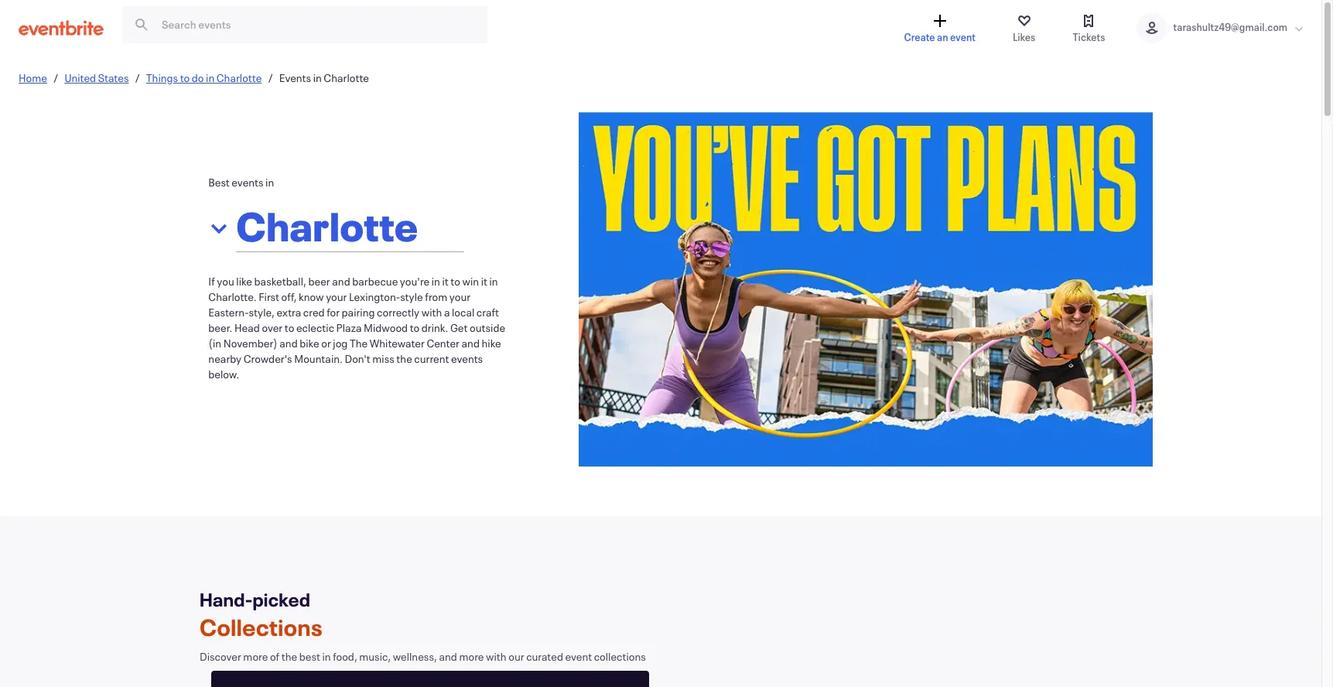 Task type: vqa. For each thing, say whether or not it's contained in the screenshot.
Online button
no



Task type: locate. For each thing, give the bounding box(es) containing it.
with
[[422, 305, 442, 320], [486, 649, 507, 664]]

don't
[[345, 352, 371, 366]]

1 horizontal spatial your
[[450, 290, 471, 305]]

0 vertical spatial with
[[422, 305, 442, 320]]

1 horizontal spatial events
[[451, 352, 483, 366]]

in
[[206, 70, 215, 85], [313, 70, 322, 85], [266, 175, 274, 190], [432, 274, 440, 289], [490, 274, 498, 289], [322, 649, 331, 664]]

1 vertical spatial events
[[451, 352, 483, 366]]

0 horizontal spatial charlotte
[[217, 70, 262, 85]]

basketball,
[[254, 274, 306, 289]]

extra
[[277, 305, 301, 320]]

the down whitewater
[[397, 352, 412, 366]]

to
[[180, 70, 190, 85], [451, 274, 460, 289], [285, 321, 294, 335], [410, 321, 420, 335]]

of
[[270, 649, 280, 664]]

and right beer
[[332, 274, 350, 289]]

first
[[259, 290, 279, 305]]

the inside hand-picked collections discover more of the best in food, music, wellness, and more with our curated event collections
[[282, 649, 297, 664]]

if
[[208, 274, 215, 289]]

your up local
[[450, 290, 471, 305]]

and inside hand-picked collections discover more of the best in food, music, wellness, and more with our curated event collections
[[439, 649, 457, 664]]

and up collection image for educate yourself: online racial equity workshops
[[439, 649, 457, 664]]

likes
[[1013, 30, 1036, 44]]

from
[[425, 290, 448, 305]]

your
[[326, 290, 347, 305], [450, 290, 471, 305]]

0 horizontal spatial event
[[565, 649, 592, 664]]

more left our
[[459, 649, 484, 664]]

0 vertical spatial events
[[232, 175, 264, 190]]

1 horizontal spatial the
[[397, 352, 412, 366]]

mountain.
[[294, 352, 343, 366]]

1 horizontal spatial /
[[135, 70, 140, 85]]

jog
[[333, 336, 348, 351]]

events
[[232, 175, 264, 190], [451, 352, 483, 366]]

1 vertical spatial the
[[282, 649, 297, 664]]

tarashultz49@gmail.com
[[1174, 20, 1288, 34]]

and left "bike"
[[280, 336, 298, 351]]

/
[[53, 70, 58, 85], [135, 70, 140, 85], [268, 70, 273, 85]]

0 vertical spatial event
[[950, 30, 976, 44]]

0 horizontal spatial it
[[442, 274, 449, 289]]

crowder's
[[244, 352, 292, 366]]

None text field
[[236, 192, 510, 260]]

2 / from the left
[[135, 70, 140, 85]]

with left a
[[422, 305, 442, 320]]

2 more from the left
[[459, 649, 484, 664]]

charlotte right do
[[217, 70, 262, 85]]

2 horizontal spatial /
[[268, 70, 273, 85]]

and down get
[[462, 336, 480, 351]]

1 more from the left
[[243, 649, 268, 664]]

1 it from the left
[[442, 274, 449, 289]]

head
[[234, 321, 260, 335]]

it
[[442, 274, 449, 289], [481, 274, 488, 289]]

/ left events
[[268, 70, 273, 85]]

craft
[[477, 305, 499, 320]]

to left do
[[180, 70, 190, 85]]

1 horizontal spatial charlotte
[[324, 70, 369, 85]]

event right curated
[[565, 649, 592, 664]]

events inside if you like basketball, beer and barbecue you're in it to win it in charlotte. first off, know your lexington-style from your eastern-style, extra cred for pairing correctly with a local craft beer. head over to eclectic plaza midwood to drink. get outside (in november) and bike or jog the whitewater center and hike nearby crowder's mountain. don't miss the current events below.
[[451, 352, 483, 366]]

drink.
[[422, 321, 448, 335]]

0 horizontal spatial /
[[53, 70, 58, 85]]

1 horizontal spatial more
[[459, 649, 484, 664]]

/ right states
[[135, 70, 140, 85]]

style,
[[249, 305, 275, 320]]

1 / from the left
[[53, 70, 58, 85]]

to down extra
[[285, 321, 294, 335]]

0 horizontal spatial your
[[326, 290, 347, 305]]

for
[[327, 305, 340, 320]]

best
[[208, 175, 230, 190]]

united
[[65, 70, 96, 85]]

2 it from the left
[[481, 274, 488, 289]]

best events in
[[208, 175, 274, 190]]

style
[[400, 290, 423, 305]]

your up for
[[326, 290, 347, 305]]

hike
[[482, 336, 501, 351]]

1 vertical spatial event
[[565, 649, 592, 664]]

with left our
[[486, 649, 507, 664]]

0 vertical spatial the
[[397, 352, 412, 366]]

1 horizontal spatial it
[[481, 274, 488, 289]]

charlotte right events
[[324, 70, 369, 85]]

event right the an
[[950, 30, 976, 44]]

the right of
[[282, 649, 297, 664]]

event
[[950, 30, 976, 44], [565, 649, 592, 664]]

more
[[243, 649, 268, 664], [459, 649, 484, 664]]

0 horizontal spatial with
[[422, 305, 442, 320]]

the
[[397, 352, 412, 366], [282, 649, 297, 664]]

things to do in charlotte link
[[146, 70, 262, 85]]

it up from
[[442, 274, 449, 289]]

food,
[[333, 649, 357, 664]]

0 horizontal spatial the
[[282, 649, 297, 664]]

charlotte
[[217, 70, 262, 85], [324, 70, 369, 85]]

1 vertical spatial with
[[486, 649, 507, 664]]

3 / from the left
[[268, 70, 273, 85]]

events right best
[[232, 175, 264, 190]]

0 horizontal spatial more
[[243, 649, 268, 664]]

1 horizontal spatial with
[[486, 649, 507, 664]]

and
[[332, 274, 350, 289], [280, 336, 298, 351], [462, 336, 480, 351], [439, 649, 457, 664]]

it right win
[[481, 274, 488, 289]]

/ right the "home" "link"
[[53, 70, 58, 85]]

correctly
[[377, 305, 420, 320]]

beer
[[308, 274, 330, 289]]

picked
[[253, 587, 310, 612]]

if you like basketball, beer and barbecue you're in it to win it in charlotte. first off, know your lexington-style from your eastern-style, extra cred for pairing correctly with a local craft beer. head over to eclectic plaza midwood to drink. get outside (in november) and bike or jog the whitewater center and hike nearby crowder's mountain. don't miss the current events below.
[[208, 274, 505, 382]]

our
[[509, 649, 524, 664]]

events down center
[[451, 352, 483, 366]]

0 horizontal spatial events
[[232, 175, 264, 190]]

wellness,
[[393, 649, 437, 664]]

more left of
[[243, 649, 268, 664]]

or
[[321, 336, 331, 351]]



Task type: describe. For each thing, give the bounding box(es) containing it.
(in
[[208, 336, 221, 351]]

november)
[[223, 336, 278, 351]]

things
[[146, 70, 178, 85]]

you
[[217, 274, 234, 289]]

hand-
[[200, 587, 253, 612]]

midwood
[[364, 321, 408, 335]]

eastern-
[[208, 305, 249, 320]]

lexington-
[[349, 290, 400, 305]]

eventbrite image
[[19, 20, 104, 36]]

outside
[[470, 321, 505, 335]]

local
[[452, 305, 475, 320]]

do
[[192, 70, 204, 85]]

below.
[[208, 367, 239, 382]]

likes link
[[998, 0, 1051, 56]]

center
[[427, 336, 460, 351]]

barbecue
[[352, 274, 398, 289]]

win
[[462, 274, 479, 289]]

charlotte.
[[208, 290, 257, 305]]

hand-picked collections discover more of the best in food, music, wellness, and more with our curated event collections
[[200, 587, 646, 664]]

over
[[262, 321, 283, 335]]

to left win
[[451, 274, 460, 289]]

home
[[19, 70, 47, 85]]

bike
[[300, 336, 319, 351]]

create
[[904, 30, 935, 44]]

whitewater
[[370, 336, 425, 351]]

create an event
[[904, 30, 976, 44]]

the inside if you like basketball, beer and barbecue you're in it to win it in charlotte. first off, know your lexington-style from your eastern-style, extra cred for pairing correctly with a local craft beer. head over to eclectic plaza midwood to drink. get outside (in november) and bike or jog the whitewater center and hike nearby crowder's mountain. don't miss the current events below.
[[397, 352, 412, 366]]

tickets link
[[1058, 0, 1121, 56]]

nearby
[[208, 352, 242, 366]]

collections
[[200, 612, 323, 642]]

2 charlotte from the left
[[324, 70, 369, 85]]

united states link
[[65, 70, 129, 85]]

best
[[299, 649, 320, 664]]

beer.
[[208, 321, 233, 335]]

get
[[450, 321, 468, 335]]

charlotte image
[[579, 112, 1153, 467]]

with inside if you like basketball, beer and barbecue you're in it to win it in charlotte. first off, know your lexington-style from your eastern-style, extra cred for pairing correctly with a local craft beer. head over to eclectic plaza midwood to drink. get outside (in november) and bike or jog the whitewater center and hike nearby crowder's mountain. don't miss the current events below.
[[422, 305, 442, 320]]

events
[[279, 70, 311, 85]]

collection image for educate yourself: online racial equity workshops image
[[211, 671, 649, 687]]

event inside hand-picked collections discover more of the best in food, music, wellness, and more with our curated event collections
[[565, 649, 592, 664]]

plaza
[[336, 321, 362, 335]]

cred
[[303, 305, 325, 320]]

off,
[[281, 290, 297, 305]]

1 your from the left
[[326, 290, 347, 305]]

like
[[236, 274, 252, 289]]

a
[[444, 305, 450, 320]]

tarashultz49@gmail.com link
[[1121, 0, 1322, 56]]

2 your from the left
[[450, 290, 471, 305]]

the
[[350, 336, 368, 351]]

collections
[[594, 649, 646, 664]]

an
[[937, 30, 949, 44]]

1 charlotte from the left
[[217, 70, 262, 85]]

1 horizontal spatial event
[[950, 30, 976, 44]]

to left drink.
[[410, 321, 420, 335]]

eclectic
[[296, 321, 334, 335]]

curated
[[526, 649, 563, 664]]

know
[[299, 290, 324, 305]]

tickets
[[1073, 30, 1106, 44]]

pairing
[[342, 305, 375, 320]]

states
[[98, 70, 129, 85]]

miss
[[373, 352, 395, 366]]

home / united states / things to do in charlotte / events in charlotte
[[19, 70, 369, 85]]

current
[[414, 352, 449, 366]]

you're
[[400, 274, 430, 289]]

home link
[[19, 70, 47, 85]]

in inside hand-picked collections discover more of the best in food, music, wellness, and more with our curated event collections
[[322, 649, 331, 664]]

with inside hand-picked collections discover more of the best in food, music, wellness, and more with our curated event collections
[[486, 649, 507, 664]]

music,
[[359, 649, 391, 664]]

create an event link
[[889, 0, 991, 56]]

discover
[[200, 649, 241, 664]]



